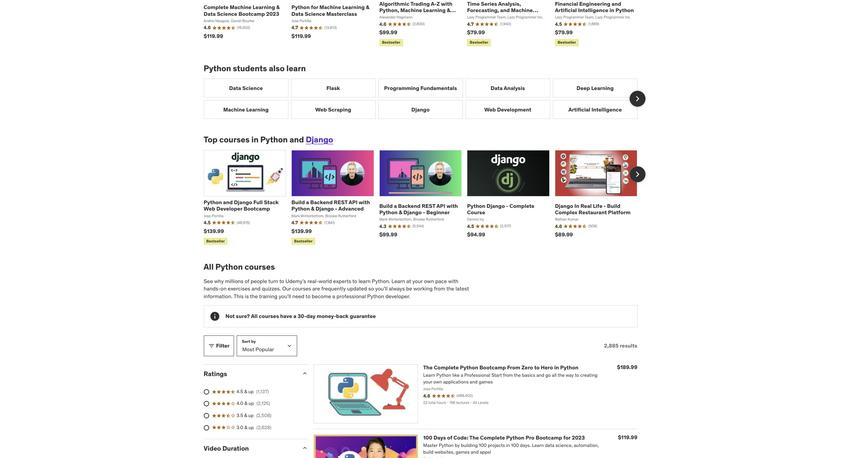 Task type: describe. For each thing, give the bounding box(es) containing it.
2,885
[[604, 343, 619, 349]]

& inside build a backend rest api with python & django - beginner
[[399, 209, 403, 216]]

artificial intelligence
[[569, 106, 622, 113]]

to up "updated"
[[353, 278, 358, 285]]

2,885 results status
[[604, 343, 638, 349]]

carousel element for python students also learn
[[204, 79, 646, 119]]

data inside complete machine learning & data science bootcamp 2023
[[204, 10, 216, 17]]

python for machine learning & data science masterclass link
[[292, 4, 370, 17]]

video
[[204, 445, 221, 453]]

code:
[[454, 434, 469, 441]]

the complete python bootcamp from zero to hero in python
[[424, 364, 579, 371]]

bootcamp inside python and django full stack web developer bootcamp
[[244, 205, 270, 212]]

deep learning link
[[553, 79, 638, 98]]

1 vertical spatial 2023
[[572, 434, 585, 441]]

deep learning
[[577, 85, 614, 91]]

$189.99
[[617, 364, 638, 371]]

python for machine learning & data science masterclass
[[292, 4, 370, 17]]

time
[[467, 0, 480, 7]]

with inside see why millions of people turn to udemy's real-world experts to learn python. learn at your own pace with hands-on exercises and quizzes. our courses are frequently updated so you'll always be working from the latest information. this is the training you'll need to become a professional python developer.
[[449, 278, 459, 285]]

web inside python and django full stack web developer bootcamp
[[204, 205, 215, 212]]

django in real life - build complex restaurant platform link
[[555, 203, 631, 216]]

updated
[[347, 285, 367, 292]]

is
[[245, 293, 249, 300]]

on
[[221, 285, 227, 292]]

series
[[481, 0, 497, 7]]

machine learning
[[223, 106, 269, 113]]

a inside see why millions of people turn to udemy's real-world experts to learn python. learn at your own pace with hands-on exercises and quizzes. our courses are frequently updated so you'll always be working from the latest information. this is the training you'll need to become a professional python developer.
[[333, 293, 335, 300]]

data science link
[[204, 79, 288, 98]]

machine inside time series analysis, forecasting, and machine learning
[[511, 7, 533, 13]]

1 vertical spatial the
[[470, 434, 479, 441]]

become
[[312, 293, 331, 300]]

3.5
[[237, 413, 243, 419]]

millions
[[225, 278, 244, 285]]

are
[[313, 285, 320, 292]]

z
[[437, 0, 440, 7]]

guarantee
[[350, 313, 376, 320]]

python inside python and django full stack web developer bootcamp
[[204, 199, 222, 206]]

world
[[319, 278, 332, 285]]

carousel element for and
[[204, 150, 646, 246]]

zero
[[522, 364, 533, 371]]

programming fundamentals link
[[379, 79, 463, 98]]

analysis
[[504, 85, 525, 91]]

build for build a backend rest api with python & django - beginner
[[380, 203, 393, 209]]

full
[[254, 199, 263, 206]]

api for beginner
[[437, 203, 446, 209]]

and inside see why millions of people turn to udemy's real-world experts to learn python. learn at your own pace with hands-on exercises and quizzes. our courses are frequently updated so you'll always be working from the latest information. this is the training you'll need to become a professional python developer.
[[252, 285, 261, 292]]

with inside build a backend rest api with python & django - beginner
[[447, 203, 458, 209]]

api for advanced
[[349, 199, 358, 206]]

the complete python bootcamp from zero to hero in python link
[[424, 364, 579, 371]]

- inside 'build a backend rest api with python & django - advanced'
[[335, 205, 338, 212]]

also
[[269, 63, 285, 73]]

2023 inside complete machine learning & data science bootcamp 2023
[[266, 10, 279, 17]]

this
[[234, 293, 244, 300]]

ratings
[[204, 370, 227, 378]]

1 horizontal spatial django link
[[379, 100, 463, 119]]

python django - complete course link
[[467, 203, 535, 216]]

with inside 'build a backend rest api with python & django - advanced'
[[359, 199, 370, 206]]

programming
[[384, 85, 420, 91]]

learning inside python for machine learning & data science masterclass
[[343, 4, 365, 11]]

0 vertical spatial all
[[204, 262, 214, 272]]

python and django full stack web developer bootcamp
[[204, 199, 279, 212]]

rest for beginner
[[422, 203, 436, 209]]

& inside 'build a backend rest api with python & django - advanced'
[[311, 205, 315, 212]]

up for 3.5 & up
[[248, 413, 254, 419]]

algorithmic trading a-z with python, machine learning & aws link
[[380, 0, 456, 20]]

web development link
[[466, 100, 551, 119]]

1 vertical spatial for
[[564, 434, 571, 441]]

python inside 'python django - complete course'
[[467, 203, 486, 209]]

courses up people
[[245, 262, 275, 272]]

4.0 & up (2,125)
[[237, 401, 270, 407]]

build a backend rest api with python & django - advanced
[[292, 199, 370, 212]]

- inside django in real life - build complex restaurant platform
[[604, 203, 606, 209]]

financial engineering and artificial intelligence in python link
[[555, 0, 634, 13]]

1 vertical spatial django link
[[306, 135, 333, 145]]

developer.
[[386, 293, 411, 300]]

day
[[307, 313, 316, 320]]

1 vertical spatial in
[[252, 135, 259, 145]]

courses left have in the left bottom of the page
[[259, 313, 279, 320]]

python django - complete course
[[467, 203, 535, 216]]

information.
[[204, 293, 233, 300]]

our
[[282, 285, 291, 292]]

training
[[259, 293, 278, 300]]

3.5 & up (2,508)
[[237, 413, 272, 419]]

be
[[406, 285, 412, 292]]

algorithmic trading a-z with python, machine learning & aws
[[380, 0, 453, 20]]

aws
[[380, 13, 392, 20]]

python students also learn
[[204, 63, 306, 73]]

all python courses
[[204, 262, 275, 272]]

learning inside complete machine learning & data science bootcamp 2023
[[253, 4, 275, 11]]

data science
[[229, 85, 263, 91]]

machine inside algorithmic trading a-z with python, machine learning & aws
[[401, 7, 422, 13]]

working
[[414, 285, 433, 292]]

learn inside see why millions of people turn to udemy's real-world experts to learn python. learn at your own pace with hands-on exercises and quizzes. our courses are frequently updated so you'll always be working from the latest information. this is the training you'll need to become a professional python developer.
[[359, 278, 371, 285]]

course
[[467, 209, 486, 216]]

need
[[293, 293, 305, 300]]

see
[[204, 278, 213, 285]]

intelligence inside financial engineering and artificial intelligence in python
[[578, 7, 609, 13]]

backend for beginner
[[398, 203, 421, 209]]

quizzes.
[[262, 285, 281, 292]]

video duration button
[[204, 445, 296, 453]]

intelligence inside artificial intelligence link
[[592, 106, 622, 113]]

back
[[336, 313, 349, 320]]

100
[[424, 434, 433, 441]]

data analysis link
[[466, 79, 551, 98]]

3.0 & up (2,628)
[[237, 425, 272, 431]]

django inside 'build a backend rest api with python & django - advanced'
[[316, 205, 334, 212]]

data analysis
[[491, 85, 525, 91]]

hero
[[541, 364, 553, 371]]

(1,137)
[[257, 389, 269, 395]]

up for 4.5 & up
[[248, 389, 254, 395]]

1 vertical spatial small image
[[302, 370, 308, 377]]

2 vertical spatial in
[[555, 364, 559, 371]]

days
[[434, 434, 446, 441]]

machine inside python for machine learning & data science masterclass
[[320, 4, 341, 11]]

developer
[[217, 205, 243, 212]]

sure?
[[236, 313, 250, 320]]

hands-
[[204, 285, 221, 292]]

own
[[424, 278, 434, 285]]

financial
[[555, 0, 578, 7]]

in inside financial engineering and artificial intelligence in python
[[610, 7, 615, 13]]

real-
[[308, 278, 319, 285]]

django inside django in real life - build complex restaurant platform
[[555, 203, 574, 209]]



Task type: vqa. For each thing, say whether or not it's contained in the screenshot.
"Learning That Gets You Skills For Your Present (And Your Future). Get Started With Us." at the top of page
no



Task type: locate. For each thing, give the bounding box(es) containing it.
1 carousel element from the top
[[204, 79, 646, 119]]

learn up so
[[359, 278, 371, 285]]

artificial down deep
[[569, 106, 591, 113]]

1 vertical spatial all
[[251, 313, 258, 320]]

django link down programming fundamentals link
[[379, 100, 463, 119]]

- left the advanced
[[335, 205, 338, 212]]

$119.99
[[618, 434, 638, 441]]

web for web development
[[485, 106, 496, 113]]

pace
[[436, 278, 447, 285]]

machine inside complete machine learning & data science bootcamp 2023
[[230, 4, 252, 11]]

filter
[[216, 343, 230, 349]]

people
[[251, 278, 267, 285]]

you'll down python. at the left bottom of page
[[376, 285, 388, 292]]

complex
[[555, 209, 578, 216]]

1 horizontal spatial 2023
[[572, 434, 585, 441]]

platform
[[609, 209, 631, 216]]

see why millions of people turn to udemy's real-world experts to learn python. learn at your own pace with hands-on exercises and quizzes. our courses are frequently updated so you'll always be working from the latest information. this is the training you'll need to become a professional python developer.
[[204, 278, 469, 300]]

api inside 'build a backend rest api with python & django - advanced'
[[349, 199, 358, 206]]

of
[[245, 278, 250, 285], [447, 434, 453, 441]]

- inside build a backend rest api with python & django - beginner
[[423, 209, 425, 216]]

machine inside machine learning link
[[223, 106, 245, 113]]

0 vertical spatial the
[[424, 364, 433, 371]]

rest for advanced
[[334, 199, 348, 206]]

0 horizontal spatial build
[[292, 199, 305, 206]]

all right sure?
[[251, 313, 258, 320]]

1 horizontal spatial web
[[316, 106, 327, 113]]

up right 3.0
[[249, 425, 254, 431]]

0 horizontal spatial all
[[204, 262, 214, 272]]

0 vertical spatial 2023
[[266, 10, 279, 17]]

0 horizontal spatial of
[[245, 278, 250, 285]]

up right 4.5 on the left of the page
[[248, 389, 254, 395]]

1 vertical spatial of
[[447, 434, 453, 441]]

financial engineering and artificial intelligence in python
[[555, 0, 634, 13]]

up right 4.0
[[249, 401, 254, 407]]

& inside complete machine learning & data science bootcamp 2023
[[276, 4, 280, 11]]

restaurant
[[579, 209, 607, 216]]

not sure? all courses have a 30-day money-back guarantee
[[226, 313, 376, 320]]

to right turn
[[280, 278, 284, 285]]

courses inside see why millions of people turn to udemy's real-world experts to learn python. learn at your own pace with hands-on exercises and quizzes. our courses are frequently updated so you'll always be working from the latest information. this is the training you'll need to become a professional python developer.
[[292, 285, 311, 292]]

fundamentals
[[421, 85, 457, 91]]

algorithmic
[[380, 0, 410, 7]]

analysis,
[[499, 0, 521, 7]]

python inside python for machine learning & data science masterclass
[[292, 4, 310, 11]]

1 horizontal spatial the
[[470, 434, 479, 441]]

data inside python for machine learning & data science masterclass
[[292, 10, 304, 17]]

1 horizontal spatial of
[[447, 434, 453, 441]]

1 horizontal spatial in
[[555, 364, 559, 371]]

science
[[217, 10, 237, 17], [305, 10, 325, 17], [243, 85, 263, 91]]

real
[[581, 203, 592, 209]]

learning inside time series analysis, forecasting, and machine learning
[[467, 13, 490, 20]]

all up see
[[204, 262, 214, 272]]

rest
[[334, 199, 348, 206], [422, 203, 436, 209]]

- inside 'python django - complete course'
[[506, 203, 509, 209]]

0 vertical spatial small image
[[208, 343, 215, 349]]

python,
[[380, 7, 399, 13]]

bootcamp inside complete machine learning & data science bootcamp 2023
[[239, 10, 265, 17]]

& inside algorithmic trading a-z with python, machine learning & aws
[[447, 7, 451, 13]]

30-
[[298, 313, 307, 320]]

1 vertical spatial the
[[250, 293, 258, 300]]

0 horizontal spatial backend
[[310, 199, 333, 206]]

udemy's
[[286, 278, 306, 285]]

duration
[[223, 445, 249, 453]]

1 horizontal spatial the
[[447, 285, 455, 292]]

rest inside build a backend rest api with python & django - beginner
[[422, 203, 436, 209]]

and inside financial engineering and artificial intelligence in python
[[612, 0, 622, 7]]

2 horizontal spatial science
[[305, 10, 325, 17]]

0 vertical spatial carousel element
[[204, 79, 646, 119]]

- left beginner
[[423, 209, 425, 216]]

4.5 & up (1,137)
[[237, 389, 269, 395]]

all
[[204, 262, 214, 272], [251, 313, 258, 320]]

to
[[280, 278, 284, 285], [353, 278, 358, 285], [306, 293, 311, 300], [535, 364, 540, 371]]

0 horizontal spatial the
[[250, 293, 258, 300]]

professional
[[337, 293, 366, 300]]

to right need
[[306, 293, 311, 300]]

django down web scraping link
[[306, 135, 333, 145]]

intelligence
[[578, 7, 609, 13], [592, 106, 622, 113]]

backend left beginner
[[398, 203, 421, 209]]

1 vertical spatial intelligence
[[592, 106, 622, 113]]

0 vertical spatial for
[[311, 4, 318, 11]]

and inside python and django full stack web developer bootcamp
[[223, 199, 233, 206]]

python inside build a backend rest api with python & django - beginner
[[380, 209, 398, 216]]

artificial
[[555, 7, 577, 13], [569, 106, 591, 113]]

have
[[280, 313, 292, 320]]

(2,125)
[[257, 401, 270, 407]]

pro
[[526, 434, 535, 441]]

1 vertical spatial artificial
[[569, 106, 591, 113]]

next image
[[633, 94, 643, 104]]

0 vertical spatial intelligence
[[578, 7, 609, 13]]

web scraping
[[316, 106, 351, 113]]

up right 3.5
[[248, 413, 254, 419]]

complete machine learning & data science bootcamp 2023
[[204, 4, 280, 17]]

django left the advanced
[[316, 205, 334, 212]]

2 horizontal spatial build
[[607, 203, 621, 209]]

0 horizontal spatial science
[[217, 10, 237, 17]]

build a backend rest api with python & django - beginner
[[380, 203, 458, 216]]

from
[[507, 364, 521, 371]]

0 horizontal spatial in
[[252, 135, 259, 145]]

artificial inside financial engineering and artificial intelligence in python
[[555, 7, 577, 13]]

3.0
[[237, 425, 243, 431]]

0 vertical spatial artificial
[[555, 7, 577, 13]]

api inside build a backend rest api with python & django - beginner
[[437, 203, 446, 209]]

0 horizontal spatial django link
[[306, 135, 333, 145]]

of right days
[[447, 434, 453, 441]]

backend inside build a backend rest api with python & django - beginner
[[398, 203, 421, 209]]

from
[[434, 285, 446, 292]]

web for web scraping
[[316, 106, 327, 113]]

ratings button
[[204, 370, 296, 378]]

- right life
[[604, 203, 606, 209]]

web left development
[[485, 106, 496, 113]]

0 vertical spatial django link
[[379, 100, 463, 119]]

django inside 'python django - complete course'
[[487, 203, 505, 209]]

0 horizontal spatial you'll
[[279, 293, 291, 300]]

time series analysis, forecasting, and machine learning link
[[467, 0, 539, 20]]

scraping
[[328, 106, 351, 113]]

0 horizontal spatial rest
[[334, 199, 348, 206]]

flask link
[[291, 79, 376, 98]]

100 days of code: the complete python pro bootcamp for 2023 link
[[424, 434, 585, 441]]

2 horizontal spatial web
[[485, 106, 496, 113]]

top courses in python and django
[[204, 135, 333, 145]]

1 vertical spatial carousel element
[[204, 150, 646, 246]]

django link down web scraping link
[[306, 135, 333, 145]]

not
[[226, 313, 235, 320]]

flask
[[327, 85, 340, 91]]

complete inside complete machine learning & data science bootcamp 2023
[[204, 4, 229, 11]]

python.
[[372, 278, 390, 285]]

a
[[306, 199, 309, 206], [394, 203, 397, 209], [333, 293, 335, 300], [294, 313, 297, 320]]

and inside time series analysis, forecasting, and machine learning
[[501, 7, 510, 13]]

web left 'developer'
[[204, 205, 215, 212]]

django down programming fundamentals link
[[412, 106, 430, 113]]

backend left the advanced
[[310, 199, 333, 206]]

courses right top in the left of the page
[[219, 135, 250, 145]]

0 horizontal spatial for
[[311, 4, 318, 11]]

django in real life - build complex restaurant platform
[[555, 203, 631, 216]]

with inside algorithmic trading a-z with python, machine learning & aws
[[441, 0, 453, 7]]

python and django full stack web developer bootcamp link
[[204, 199, 279, 212]]

backend for advanced
[[310, 199, 333, 206]]

1 horizontal spatial build
[[380, 203, 393, 209]]

0 vertical spatial learn
[[287, 63, 306, 73]]

rest inside 'build a backend rest api with python & django - advanced'
[[334, 199, 348, 206]]

django
[[412, 106, 430, 113], [306, 135, 333, 145], [234, 199, 252, 206], [487, 203, 505, 209], [555, 203, 574, 209], [316, 205, 334, 212], [404, 209, 422, 216]]

web left 'scraping'
[[316, 106, 327, 113]]

2 carousel element from the top
[[204, 150, 646, 246]]

0 horizontal spatial api
[[349, 199, 358, 206]]

1 horizontal spatial all
[[251, 313, 258, 320]]

build for build a backend rest api with python & django - advanced
[[292, 199, 305, 206]]

for inside python for machine learning & data science masterclass
[[311, 4, 318, 11]]

build inside 'build a backend rest api with python & django - advanced'
[[292, 199, 305, 206]]

you'll down our
[[279, 293, 291, 300]]

0 horizontal spatial learn
[[287, 63, 306, 73]]

of up exercises
[[245, 278, 250, 285]]

of inside see why millions of people turn to udemy's real-world experts to learn python. learn at your own pace with hands-on exercises and quizzes. our courses are frequently updated so you'll always be working from the latest information. this is the training you'll need to become a professional python developer.
[[245, 278, 250, 285]]

life
[[593, 203, 603, 209]]

(2,628)
[[257, 425, 272, 431]]

2,885 results
[[604, 343, 638, 349]]

carousel element containing data science
[[204, 79, 646, 119]]

intelligence down deep learning "link"
[[592, 106, 622, 113]]

the
[[424, 364, 433, 371], [470, 434, 479, 441]]

artificial inside carousel element
[[569, 106, 591, 113]]

artificial left engineering
[[555, 7, 577, 13]]

the right is
[[250, 293, 258, 300]]

in
[[575, 203, 580, 209]]

experts
[[333, 278, 351, 285]]

web scraping link
[[291, 100, 376, 119]]

build inside django in real life - build complex restaurant platform
[[607, 203, 621, 209]]

courses
[[219, 135, 250, 145], [245, 262, 275, 272], [292, 285, 311, 292], [259, 313, 279, 320]]

your
[[413, 278, 423, 285]]

1 horizontal spatial learn
[[359, 278, 371, 285]]

1 horizontal spatial backend
[[398, 203, 421, 209]]

intelligence right financial
[[578, 7, 609, 13]]

carousel element
[[204, 79, 646, 119], [204, 150, 646, 246]]

1 horizontal spatial science
[[243, 85, 263, 91]]

backend inside 'build a backend rest api with python & django - advanced'
[[310, 199, 333, 206]]

django inside python and django full stack web developer bootcamp
[[234, 199, 252, 206]]

python inside financial engineering and artificial intelligence in python
[[616, 7, 634, 13]]

0 vertical spatial you'll
[[376, 285, 388, 292]]

science inside complete machine learning & data science bootcamp 2023
[[217, 10, 237, 17]]

machine learning link
[[204, 100, 288, 119]]

0 horizontal spatial web
[[204, 205, 215, 212]]

the right from at the right bottom
[[447, 285, 455, 292]]

1 horizontal spatial small image
[[302, 370, 308, 377]]

0 vertical spatial of
[[245, 278, 250, 285]]

up for 3.0 & up
[[249, 425, 254, 431]]

you'll
[[376, 285, 388, 292], [279, 293, 291, 300]]

1 horizontal spatial rest
[[422, 203, 436, 209]]

a-
[[431, 0, 437, 7]]

to right zero
[[535, 364, 540, 371]]

0 horizontal spatial small image
[[208, 343, 215, 349]]

small image
[[302, 445, 308, 452]]

django right "course"
[[487, 203, 505, 209]]

1 vertical spatial you'll
[[279, 293, 291, 300]]

build inside build a backend rest api with python & django - beginner
[[380, 203, 393, 209]]

small image inside filter 'button'
[[208, 343, 215, 349]]

a inside 'build a backend rest api with python & django - advanced'
[[306, 199, 309, 206]]

django inside build a backend rest api with python & django - beginner
[[404, 209, 422, 216]]

0 vertical spatial the
[[447, 285, 455, 292]]

1 horizontal spatial you'll
[[376, 285, 388, 292]]

results
[[620, 343, 638, 349]]

1 vertical spatial learn
[[359, 278, 371, 285]]

science inside carousel element
[[243, 85, 263, 91]]

build
[[292, 199, 305, 206], [380, 203, 393, 209], [607, 203, 621, 209]]

& inside python for machine learning & data science masterclass
[[366, 4, 370, 11]]

python inside 'build a backend rest api with python & django - advanced'
[[292, 205, 310, 212]]

0 horizontal spatial 2023
[[266, 10, 279, 17]]

python inside see why millions of people turn to udemy's real-world experts to learn python. learn at your own pace with hands-on exercises and quizzes. our courses are frequently updated so you'll always be working from the latest information. this is the training you'll need to become a professional python developer.
[[367, 293, 384, 300]]

0 vertical spatial in
[[610, 7, 615, 13]]

carousel element containing python and django full stack web developer bootcamp
[[204, 150, 646, 246]]

1 horizontal spatial api
[[437, 203, 446, 209]]

learning inside "link"
[[592, 85, 614, 91]]

2 horizontal spatial in
[[610, 7, 615, 13]]

a inside build a backend rest api with python & django - beginner
[[394, 203, 397, 209]]

next image
[[633, 169, 643, 180]]

always
[[389, 285, 405, 292]]

machine
[[230, 4, 252, 11], [320, 4, 341, 11], [401, 7, 422, 13], [511, 7, 533, 13], [223, 106, 245, 113]]

django left full
[[234, 199, 252, 206]]

stack
[[264, 199, 279, 206]]

up for 4.0 & up
[[249, 401, 254, 407]]

why
[[214, 278, 224, 285]]

1 horizontal spatial for
[[564, 434, 571, 441]]

learn right also in the top of the page
[[287, 63, 306, 73]]

4.5
[[237, 389, 243, 395]]

- right "course"
[[506, 203, 509, 209]]

4.0
[[237, 401, 243, 407]]

courses up need
[[292, 285, 311, 292]]

learning inside algorithmic trading a-z with python, machine learning & aws
[[424, 7, 446, 13]]

-
[[506, 203, 509, 209], [604, 203, 606, 209], [335, 205, 338, 212], [423, 209, 425, 216]]

time series analysis, forecasting, and machine learning
[[467, 0, 533, 20]]

complete inside 'python django - complete course'
[[510, 203, 535, 209]]

0 horizontal spatial the
[[424, 364, 433, 371]]

filter button
[[204, 336, 234, 356]]

django left the in
[[555, 203, 574, 209]]

science inside python for machine learning & data science masterclass
[[305, 10, 325, 17]]

bootcamp
[[239, 10, 265, 17], [244, 205, 270, 212], [480, 364, 506, 371], [536, 434, 563, 441]]

django left beginner
[[404, 209, 422, 216]]

small image
[[208, 343, 215, 349], [302, 370, 308, 377]]



